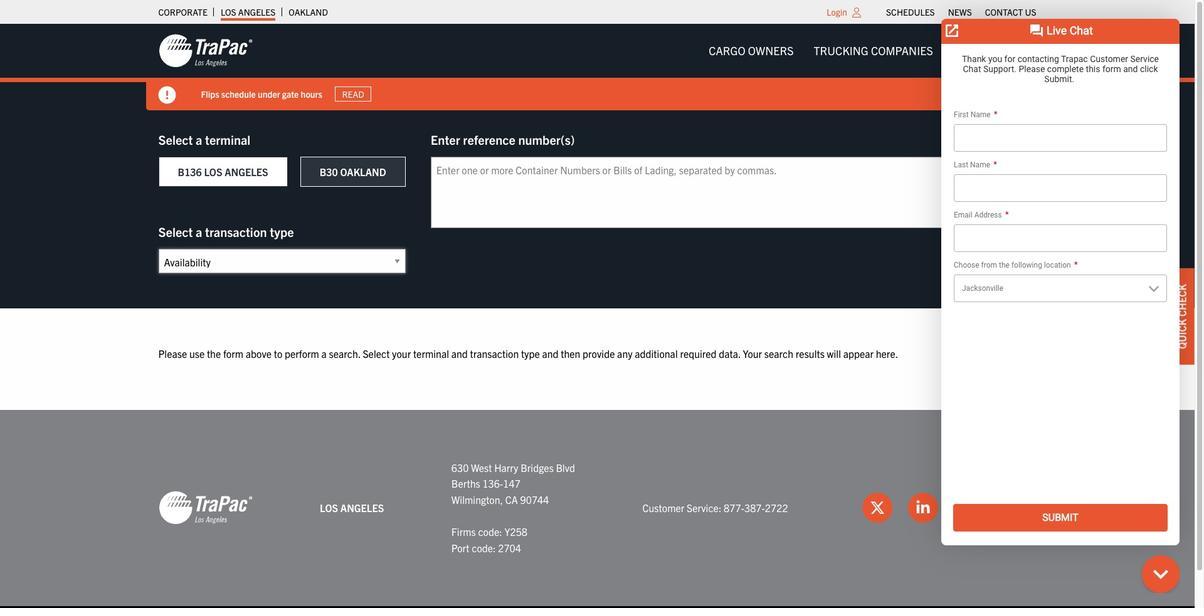 Task type: describe. For each thing, give the bounding box(es) containing it.
appear
[[844, 348, 874, 360]]

enter
[[431, 132, 460, 147]]

los angeles inside footer
[[320, 502, 384, 514]]

check button
[[973, 132, 1037, 162]]

solid image inside check button
[[1018, 142, 1028, 152]]

harry
[[495, 462, 519, 474]]

hours
[[301, 88, 323, 100]]

147
[[503, 478, 521, 490]]

contact us link
[[986, 3, 1037, 21]]

check inside button
[[983, 141, 1018, 153]]

select for select a transaction type
[[158, 224, 193, 240]]

flips schedule under gate hours
[[201, 88, 323, 100]]

quick check
[[1177, 284, 1189, 349]]

menu bar containing cargo owners
[[699, 38, 1047, 63]]

2 and from the left
[[542, 348, 559, 360]]

2722
[[765, 502, 789, 514]]

login
[[827, 6, 848, 18]]

the
[[207, 348, 221, 360]]

y258
[[505, 526, 528, 538]]

form
[[223, 348, 244, 360]]

b136
[[178, 166, 202, 178]]

your
[[743, 348, 763, 360]]

2 vertical spatial select
[[363, 348, 390, 360]]

shipping lines link
[[944, 38, 1047, 63]]

1 vertical spatial angeles
[[225, 166, 268, 178]]

firms code:  y258 port code:  2704
[[452, 526, 528, 554]]

0 vertical spatial los
[[221, 6, 236, 18]]

port
[[452, 542, 470, 554]]

customer service: 877-387-2722
[[643, 502, 789, 514]]

required
[[681, 348, 717, 360]]

contact
[[986, 6, 1024, 18]]

0 vertical spatial terminal
[[205, 132, 251, 147]]

data.
[[719, 348, 741, 360]]

banner containing cargo owners
[[0, 24, 1205, 110]]

los inside footer
[[320, 502, 338, 514]]

b30
[[320, 166, 338, 178]]

select a transaction type
[[158, 224, 294, 240]]

us
[[1026, 6, 1037, 18]]

use
[[189, 348, 205, 360]]

provide
[[583, 348, 615, 360]]

los angeles image inside banner
[[158, 33, 253, 68]]

solid image inside banner
[[158, 87, 176, 104]]

search
[[765, 348, 794, 360]]

enter reference number(s)
[[431, 132, 575, 147]]

to
[[274, 348, 283, 360]]

1 vertical spatial code:
[[472, 542, 496, 554]]

please
[[158, 348, 187, 360]]

select for select a terminal
[[158, 132, 193, 147]]

footer containing 630 west harry bridges blvd
[[0, 410, 1195, 609]]

a for terminal
[[196, 132, 202, 147]]

select a terminal
[[158, 132, 251, 147]]

login link
[[827, 6, 848, 18]]

under
[[258, 88, 280, 100]]

here.
[[876, 348, 899, 360]]

service:
[[687, 502, 722, 514]]

above
[[246, 348, 272, 360]]

read link
[[335, 86, 372, 102]]

1 and from the left
[[452, 348, 468, 360]]

b136 los angeles
[[178, 166, 268, 178]]

number(s)
[[519, 132, 575, 147]]

news link
[[949, 3, 973, 21]]

schedules
[[887, 6, 935, 18]]

trucking companies link
[[804, 38, 944, 63]]

customer
[[643, 502, 685, 514]]

trucking
[[814, 43, 869, 58]]

blvd
[[556, 462, 575, 474]]

b30 oakland
[[320, 166, 386, 178]]

quick
[[1177, 319, 1189, 349]]



Task type: vqa. For each thing, say whether or not it's contained in the screenshot.
TraPac.com LFD & Demurrage
no



Task type: locate. For each thing, give the bounding box(es) containing it.
oakland link
[[289, 3, 328, 21]]

1 vertical spatial oakland
[[340, 166, 386, 178]]

please use the form above to perform a search. select your terminal and transaction type and then provide any additional required data. your search results will appear here.
[[158, 348, 899, 360]]

bridges
[[521, 462, 554, 474]]

any
[[618, 348, 633, 360]]

387-
[[745, 502, 766, 514]]

0 horizontal spatial terminal
[[205, 132, 251, 147]]

ca
[[506, 494, 518, 506]]

0 horizontal spatial and
[[452, 348, 468, 360]]

0 horizontal spatial oakland
[[289, 6, 328, 18]]

2 vertical spatial a
[[322, 348, 327, 360]]

corporate
[[158, 6, 208, 18]]

0 horizontal spatial los angeles
[[221, 6, 276, 18]]

2 los angeles image from the top
[[158, 491, 253, 526]]

1 vertical spatial menu bar
[[699, 38, 1047, 63]]

0 horizontal spatial transaction
[[205, 224, 267, 240]]

banner
[[0, 24, 1205, 110]]

0 vertical spatial solid image
[[158, 87, 176, 104]]

1 horizontal spatial transaction
[[470, 348, 519, 360]]

630
[[452, 462, 469, 474]]

berths
[[452, 478, 481, 490]]

1 horizontal spatial oakland
[[340, 166, 386, 178]]

1 vertical spatial los
[[204, 166, 222, 178]]

1 horizontal spatial terminal
[[413, 348, 449, 360]]

1 vertical spatial select
[[158, 224, 193, 240]]

1 horizontal spatial solid image
[[1018, 142, 1028, 152]]

1 horizontal spatial type
[[521, 348, 540, 360]]

wilmington,
[[452, 494, 503, 506]]

0 vertical spatial los angeles image
[[158, 33, 253, 68]]

and right your
[[452, 348, 468, 360]]

news
[[949, 6, 973, 18]]

corporate link
[[158, 3, 208, 21]]

0 vertical spatial los angeles
[[221, 6, 276, 18]]

angeles inside footer
[[341, 502, 384, 514]]

select
[[158, 132, 193, 147], [158, 224, 193, 240], [363, 348, 390, 360]]

then
[[561, 348, 581, 360]]

136-
[[483, 478, 503, 490]]

0 vertical spatial transaction
[[205, 224, 267, 240]]

los angeles link
[[221, 3, 276, 21]]

shipping
[[954, 43, 1004, 58]]

menu bar
[[880, 3, 1044, 21], [699, 38, 1047, 63]]

owners
[[749, 43, 794, 58]]

code: up 2704
[[478, 526, 502, 538]]

1 los angeles image from the top
[[158, 33, 253, 68]]

0 horizontal spatial solid image
[[158, 87, 176, 104]]

transaction
[[205, 224, 267, 240], [470, 348, 519, 360]]

a for transaction
[[196, 224, 202, 240]]

flips
[[201, 88, 219, 100]]

and left then
[[542, 348, 559, 360]]

0 vertical spatial type
[[270, 224, 294, 240]]

firms
[[452, 526, 476, 538]]

0 vertical spatial a
[[196, 132, 202, 147]]

a down b136
[[196, 224, 202, 240]]

schedule
[[221, 88, 256, 100]]

0 vertical spatial menu bar
[[880, 3, 1044, 21]]

perform
[[285, 348, 319, 360]]

code: right port
[[472, 542, 496, 554]]

0 horizontal spatial check
[[983, 141, 1018, 153]]

90744
[[521, 494, 549, 506]]

Enter reference number(s) text field
[[431, 157, 948, 228]]

gate
[[282, 88, 299, 100]]

1 horizontal spatial check
[[1177, 284, 1189, 317]]

select up b136
[[158, 132, 193, 147]]

results
[[796, 348, 825, 360]]

1 vertical spatial los angeles image
[[158, 491, 253, 526]]

angeles
[[238, 6, 276, 18], [225, 166, 268, 178], [341, 502, 384, 514]]

2 vertical spatial los
[[320, 502, 338, 514]]

1 horizontal spatial los angeles
[[320, 502, 384, 514]]

1 vertical spatial los angeles
[[320, 502, 384, 514]]

solid image
[[158, 87, 176, 104], [1018, 142, 1028, 152]]

oakland
[[289, 6, 328, 18], [340, 166, 386, 178]]

1 vertical spatial solid image
[[1018, 142, 1028, 152]]

quick check link
[[1170, 269, 1195, 365]]

select left your
[[363, 348, 390, 360]]

0 vertical spatial oakland
[[289, 6, 328, 18]]

0 vertical spatial angeles
[[238, 6, 276, 18]]

2 vertical spatial angeles
[[341, 502, 384, 514]]

los angeles
[[221, 6, 276, 18], [320, 502, 384, 514]]

read
[[342, 88, 364, 100]]

additional
[[635, 348, 678, 360]]

companies
[[872, 43, 934, 58]]

schedules link
[[887, 3, 935, 21]]

trucking companies
[[814, 43, 934, 58]]

oakland right los angeles link at the top left of the page
[[289, 6, 328, 18]]

menu bar containing schedules
[[880, 3, 1044, 21]]

1 vertical spatial check
[[1177, 284, 1189, 317]]

1 vertical spatial transaction
[[470, 348, 519, 360]]

a up b136
[[196, 132, 202, 147]]

light image
[[853, 8, 862, 18]]

los angeles image
[[158, 33, 253, 68], [158, 491, 253, 526]]

code:
[[478, 526, 502, 538], [472, 542, 496, 554]]

oakland right b30
[[340, 166, 386, 178]]

select down b136
[[158, 224, 193, 240]]

1 vertical spatial terminal
[[413, 348, 449, 360]]

reference
[[463, 132, 516, 147]]

1 vertical spatial a
[[196, 224, 202, 240]]

1 horizontal spatial and
[[542, 348, 559, 360]]

877-
[[724, 502, 745, 514]]

cargo owners link
[[699, 38, 804, 63]]

west
[[471, 462, 492, 474]]

1 vertical spatial type
[[521, 348, 540, 360]]

cargo
[[709, 43, 746, 58]]

check
[[983, 141, 1018, 153], [1177, 284, 1189, 317]]

2704
[[498, 542, 521, 554]]

0 vertical spatial select
[[158, 132, 193, 147]]

shipping lines
[[954, 43, 1037, 58]]

0 vertical spatial check
[[983, 141, 1018, 153]]

terminal right your
[[413, 348, 449, 360]]

type
[[270, 224, 294, 240], [521, 348, 540, 360]]

0 horizontal spatial type
[[270, 224, 294, 240]]

search.
[[329, 348, 361, 360]]

terminal up b136 los angeles
[[205, 132, 251, 147]]

contact us
[[986, 6, 1037, 18]]

lines
[[1007, 43, 1037, 58]]

footer
[[0, 410, 1195, 609]]

a
[[196, 132, 202, 147], [196, 224, 202, 240], [322, 348, 327, 360]]

a left search.
[[322, 348, 327, 360]]

0 vertical spatial code:
[[478, 526, 502, 538]]

and
[[452, 348, 468, 360], [542, 348, 559, 360]]

630 west harry bridges blvd berths 136-147 wilmington, ca 90744
[[452, 462, 575, 506]]

menu bar down 'light' image
[[699, 38, 1047, 63]]

los
[[221, 6, 236, 18], [204, 166, 222, 178], [320, 502, 338, 514]]

will
[[827, 348, 842, 360]]

menu bar up shipping on the right of page
[[880, 3, 1044, 21]]

cargo owners
[[709, 43, 794, 58]]

your
[[392, 348, 411, 360]]



